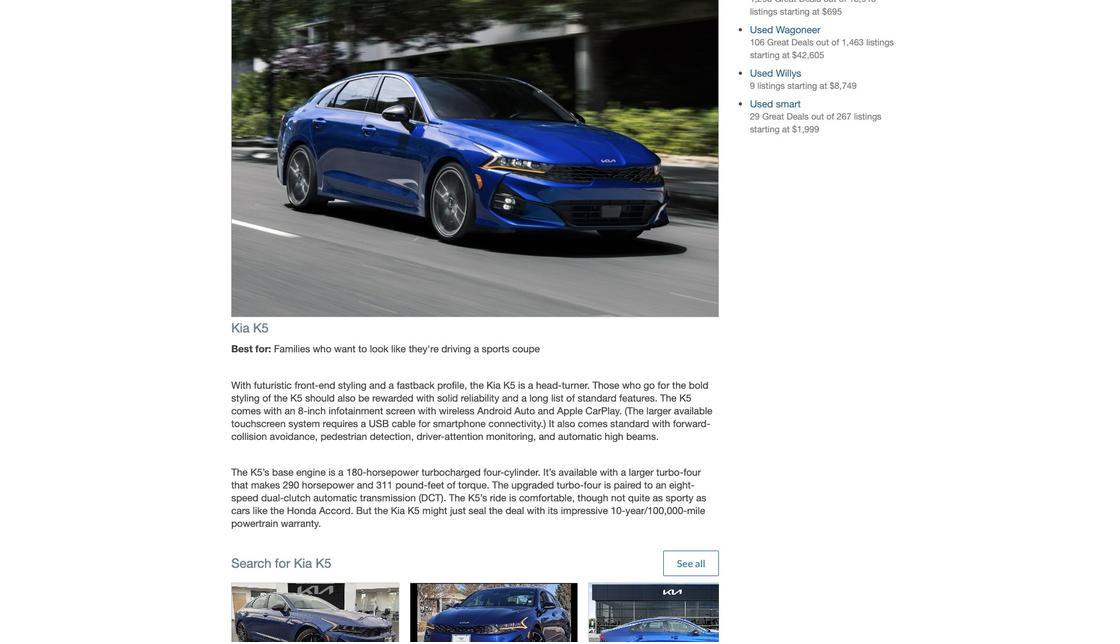 Task type: vqa. For each thing, say whether or not it's contained in the screenshot.
the top for
yes



Task type: describe. For each thing, give the bounding box(es) containing it.
k5 down bold
[[679, 392, 691, 404]]

cylinder.
[[504, 467, 541, 478]]

at inside used willys 9 listings starting at $8,749
[[820, 81, 827, 91]]

k5 inside the k5's base engine is a 180-horsepower turbocharged four-cylinder. it's available with a larger turbo-four that makes 290 horsepower and 311 pound-feet of torque. the upgraded turbo-four is paired to an eight- speed dual-clutch automatic transmission (dct). the k5's ride is comfortable, though not quite as sporty as cars like the honda accord. but the kia k5 might just seal the deal with its impressive 10-year/100,000-mile powertrain warranty.
[[408, 505, 420, 517]]

it
[[549, 418, 554, 429]]

out for smart
[[811, 111, 824, 121]]

311
[[376, 479, 393, 491]]

a up paired
[[621, 467, 626, 478]]

2024 kia k5 image
[[231, 0, 719, 318]]

at for $695
[[812, 7, 820, 17]]

used smart
[[750, 98, 801, 109]]

$695
[[822, 7, 842, 17]]

infotainment
[[329, 405, 383, 417]]

at for $1,999
[[782, 124, 790, 134]]

its
[[548, 505, 558, 517]]

transmission
[[360, 492, 416, 504]]

a left 180-
[[338, 467, 344, 478]]

kia up 'best'
[[231, 321, 250, 336]]

used willys 9 listings starting at $8,749
[[750, 67, 857, 91]]

and up the it
[[538, 405, 554, 417]]

1,298
[[750, 0, 772, 4]]

of inside the k5's base engine is a 180-horsepower turbocharged four-cylinder. it's available with a larger turbo-four that makes 290 horsepower and 311 pound-feet of torque. the upgraded turbo-four is paired to an eight- speed dual-clutch automatic transmission (dct). the k5's ride is comfortable, though not quite as sporty as cars like the honda accord. but the kia k5 might just seal the deal with its impressive 10-year/100,000-mile powertrain warranty.
[[447, 479, 456, 491]]

(the
[[625, 405, 644, 417]]

warranty.
[[281, 518, 321, 529]]

0 vertical spatial also
[[338, 392, 356, 404]]

quite
[[628, 492, 650, 504]]

list
[[551, 392, 564, 404]]

collision
[[231, 431, 267, 442]]

1 vertical spatial four
[[584, 479, 601, 491]]

willys
[[776, 67, 801, 79]]

and up auto
[[502, 392, 519, 404]]

an inside with futuristic front-end styling and a fastback profile, the kia k5 is a head-turner. those who go for the bold styling of the k5 should also be rewarded with solid reliability and a long list of standard features. the k5 comes with an 8-inch infotainment screen with wireless android auto and apple carplay. (the larger available touchscreen system requires a usb cable for smartphone connectivity.) it also comes standard with forward- collision avoidance, pedestrian detection, driver-attention monitoring, and automatic high beams.
[[285, 405, 295, 417]]

smart
[[776, 98, 801, 109]]

feet
[[428, 479, 444, 491]]

attention
[[445, 431, 483, 442]]

great for smart
[[762, 111, 784, 121]]

k5 up 8-
[[290, 392, 302, 404]]

kia inside the k5's base engine is a 180-horsepower turbocharged four-cylinder. it's available with a larger turbo-four that makes 290 horsepower and 311 pound-feet of torque. the upgraded turbo-four is paired to an eight- speed dual-clutch automatic transmission (dct). the k5's ride is comfortable, though not quite as sporty as cars like the honda accord. but the kia k5 might just seal the deal with its impressive 10-year/100,000-mile powertrain warranty.
[[391, 505, 405, 517]]

impressive
[[561, 505, 608, 517]]

an inside the k5's base engine is a 180-horsepower turbocharged four-cylinder. it's available with a larger turbo-four that makes 290 horsepower and 311 pound-feet of torque. the upgraded turbo-four is paired to an eight- speed dual-clutch automatic transmission (dct). the k5's ride is comfortable, though not quite as sporty as cars like the honda accord. but the kia k5 might just seal the deal with its impressive 10-year/100,000-mile powertrain warranty.
[[656, 479, 666, 491]]

carplay.
[[586, 405, 622, 417]]

with up paired
[[600, 467, 618, 478]]

touchscreen
[[231, 418, 286, 429]]

0 vertical spatial styling
[[338, 379, 367, 391]]

is inside with futuristic front-end styling and a fastback profile, the kia k5 is a head-turner. those who go for the bold styling of the k5 should also be rewarded with solid reliability and a long list of standard features. the k5 comes with an 8-inch infotainment screen with wireless android auto and apple carplay. (the larger available touchscreen system requires a usb cable for smartphone connectivity.) it also comes standard with forward- collision avoidance, pedestrian detection, driver-attention monitoring, and automatic high beams.
[[518, 379, 525, 391]]

see all link
[[663, 551, 719, 577]]

want
[[334, 343, 356, 355]]

used smart link
[[750, 98, 801, 109]]

they're
[[409, 343, 439, 355]]

system
[[288, 418, 320, 429]]

with up 'beams.'
[[652, 418, 670, 429]]

base
[[272, 467, 294, 478]]

9
[[750, 81, 755, 91]]

connectivity.)
[[489, 418, 546, 429]]

head-
[[536, 379, 562, 391]]

290
[[283, 479, 299, 491]]

1 vertical spatial comes
[[578, 418, 608, 429]]

0 vertical spatial k5's
[[250, 467, 269, 478]]

be
[[358, 392, 370, 404]]

and down the it
[[539, 431, 555, 442]]

$8,749
[[830, 81, 857, 91]]

long
[[529, 392, 548, 404]]

used wagoneer link
[[750, 24, 821, 35]]

the up reliability at the left bottom
[[470, 379, 484, 391]]

kia down "warranty."
[[294, 556, 312, 571]]

forward-
[[673, 418, 710, 429]]

that
[[231, 479, 248, 491]]

used for used willys 9 listings starting at $8,749
[[750, 67, 773, 79]]

pedestrian
[[321, 431, 367, 442]]

1 horizontal spatial k5's
[[468, 492, 487, 504]]

honda
[[287, 505, 316, 517]]

upgraded
[[511, 479, 554, 491]]

deal
[[506, 505, 524, 517]]

ride
[[490, 492, 506, 504]]

$42,605
[[792, 50, 824, 60]]

a left sports
[[474, 343, 479, 355]]

futuristic
[[254, 379, 292, 391]]

automatic inside with futuristic front-end styling and a fastback profile, the kia k5 is a head-turner. those who go for the bold styling of the k5 should also be rewarded with solid reliability and a long list of standard features. the k5 comes with an 8-inch infotainment screen with wireless android auto and apple carplay. (the larger available touchscreen system requires a usb cable for smartphone connectivity.) it also comes standard with forward- collision avoidance, pedestrian detection, driver-attention monitoring, and automatic high beams.
[[558, 431, 602, 442]]

of down futuristic
[[262, 392, 271, 404]]

coupe
[[512, 343, 540, 355]]

is right engine
[[328, 467, 336, 478]]

wireless
[[439, 405, 474, 417]]

a up 'rewarded'
[[389, 379, 394, 391]]

and inside the k5's base engine is a 180-horsepower turbocharged four-cylinder. it's available with a larger turbo-four that makes 290 horsepower and 311 pound-feet of torque. the upgraded turbo-four is paired to an eight- speed dual-clutch automatic transmission (dct). the k5's ride is comfortable, though not quite as sporty as cars like the honda accord. but the kia k5 might just seal the deal with its impressive 10-year/100,000-mile powertrain warranty.
[[357, 479, 374, 491]]

automatic inside the k5's base engine is a 180-horsepower turbocharged four-cylinder. it's available with a larger turbo-four that makes 290 horsepower and 311 pound-feet of torque. the upgraded turbo-four is paired to an eight- speed dual-clutch automatic transmission (dct). the k5's ride is comfortable, though not quite as sporty as cars like the honda accord. but the kia k5 might just seal the deal with its impressive 10-year/100,000-mile powertrain warranty.
[[313, 492, 357, 504]]

for:
[[255, 343, 271, 355]]

1 vertical spatial horsepower
[[302, 479, 354, 491]]

see all
[[677, 557, 705, 570]]

13,915
[[849, 0, 876, 4]]

out inside 1,298 great deals out of 13,915 listings starting at
[[824, 0, 836, 4]]

2023 kia k5 gt fwd image
[[232, 584, 399, 643]]

listings inside used willys 9 listings starting at $8,749
[[757, 81, 785, 91]]

the left bold
[[672, 379, 686, 391]]

not
[[611, 492, 625, 504]]

the up "ride"
[[492, 479, 509, 491]]

might
[[422, 505, 447, 517]]

usb
[[369, 418, 389, 429]]

the up just
[[449, 492, 465, 504]]

accord.
[[319, 505, 353, 517]]

used wagoneer
[[750, 24, 821, 35]]

eight-
[[669, 479, 695, 491]]

avoidance,
[[270, 431, 318, 442]]

four-
[[484, 467, 504, 478]]

it's
[[543, 467, 556, 478]]

0 horizontal spatial for
[[275, 556, 290, 571]]

starting for 1,298
[[780, 7, 810, 17]]

with down comfortable, at the bottom
[[527, 505, 545, 517]]

k5 up for:
[[253, 321, 269, 336]]

though
[[578, 492, 608, 504]]

cars
[[231, 505, 250, 517]]

available inside the k5's base engine is a 180-horsepower turbocharged four-cylinder. it's available with a larger turbo-four that makes 290 horsepower and 311 pound-feet of torque. the upgraded turbo-four is paired to an eight- speed dual-clutch automatic transmission (dct). the k5's ride is comfortable, though not quite as sporty as cars like the honda accord. but the kia k5 might just seal the deal with its impressive 10-year/100,000-mile powertrain warranty.
[[559, 467, 597, 478]]

all
[[695, 557, 705, 570]]

reliability
[[461, 392, 499, 404]]

2 as from the left
[[696, 492, 706, 504]]

8-
[[298, 405, 307, 417]]

the down "ride"
[[489, 505, 503, 517]]



Task type: locate. For each thing, give the bounding box(es) containing it.
1 vertical spatial styling
[[231, 392, 260, 404]]

also up infotainment
[[338, 392, 356, 404]]

kia inside with futuristic front-end styling and a fastback profile, the kia k5 is a head-turner. those who go for the bold styling of the k5 should also be rewarded with solid reliability and a long list of standard features. the k5 comes with an 8-inch infotainment screen with wireless android auto and apple carplay. (the larger available touchscreen system requires a usb cable for smartphone connectivity.) it also comes standard with forward- collision avoidance, pedestrian detection, driver-attention monitoring, and automatic high beams.
[[487, 379, 501, 391]]

larger
[[647, 405, 671, 417], [629, 467, 654, 478]]

1 vertical spatial for
[[418, 418, 430, 429]]

turbo- up though in the right of the page
[[557, 479, 584, 491]]

of left 1,463
[[831, 37, 839, 47]]

k5's up 'makes'
[[250, 467, 269, 478]]

kia k5
[[231, 321, 269, 336]]

k5 down "warranty."
[[316, 556, 331, 571]]

listings
[[750, 7, 778, 17], [866, 37, 894, 47], [757, 81, 785, 91], [854, 111, 882, 121]]

clutch
[[284, 492, 311, 504]]

1 as from the left
[[653, 492, 663, 504]]

0 horizontal spatial four
[[584, 479, 601, 491]]

at for $42,605
[[782, 50, 790, 60]]

0 vertical spatial for
[[658, 379, 670, 391]]

0 vertical spatial great
[[775, 0, 796, 4]]

0 vertical spatial to
[[358, 343, 367, 355]]

1 vertical spatial used
[[750, 67, 773, 79]]

1 vertical spatial available
[[559, 467, 597, 478]]

larger inside with futuristic front-end styling and a fastback profile, the kia k5 is a head-turner. those who go for the bold styling of the k5 should also be rewarded with solid reliability and a long list of standard features. the k5 comes with an 8-inch infotainment screen with wireless android auto and apple carplay. (the larger available touchscreen system requires a usb cable for smartphone connectivity.) it also comes standard with forward- collision avoidance, pedestrian detection, driver-attention monitoring, and automatic high beams.
[[647, 405, 671, 417]]

kia up reliability at the left bottom
[[487, 379, 501, 391]]

0 vertical spatial turbo-
[[656, 467, 684, 478]]

used inside used willys 9 listings starting at $8,749
[[750, 67, 773, 79]]

search
[[231, 556, 271, 571]]

0 vertical spatial automatic
[[558, 431, 602, 442]]

2 vertical spatial great
[[762, 111, 784, 121]]

is up the "deal"
[[509, 492, 516, 504]]

great down used wagoneer
[[767, 37, 789, 47]]

should
[[305, 392, 335, 404]]

as up year/100,000-
[[653, 492, 663, 504]]

deals
[[799, 0, 821, 4], [792, 37, 814, 47], [787, 111, 809, 121]]

106 great deals out of 1,463 listings starting at
[[750, 37, 894, 60]]

0 vertical spatial comes
[[231, 405, 261, 417]]

1,463
[[842, 37, 864, 47]]

1,298 great deals out of 13,915 listings starting at
[[750, 0, 876, 17]]

1 horizontal spatial also
[[557, 418, 575, 429]]

for
[[658, 379, 670, 391], [418, 418, 430, 429], [275, 556, 290, 571]]

out
[[824, 0, 836, 4], [816, 37, 829, 47], [811, 111, 824, 121]]

with up touchscreen on the left
[[264, 405, 282, 417]]

deals up wagoneer
[[799, 0, 821, 4]]

available up forward-
[[674, 405, 713, 417]]

of left 267 on the right top of the page
[[827, 111, 834, 121]]

for up driver-
[[418, 418, 430, 429]]

kia down transmission
[[391, 505, 405, 517]]

used for used smart
[[750, 98, 773, 109]]

0 vertical spatial standard
[[578, 392, 617, 404]]

the down transmission
[[374, 505, 388, 517]]

starting up wagoneer
[[780, 7, 810, 17]]

to left look
[[358, 343, 367, 355]]

0 horizontal spatial k5's
[[250, 467, 269, 478]]

automatic down the apple
[[558, 431, 602, 442]]

standard down (the
[[610, 418, 649, 429]]

1 horizontal spatial styling
[[338, 379, 367, 391]]

k5 left might
[[408, 505, 420, 517]]

and down 180-
[[357, 479, 374, 491]]

turbo- up the eight-
[[656, 467, 684, 478]]

for right search
[[275, 556, 290, 571]]

listings down used willys link
[[757, 81, 785, 91]]

1 horizontal spatial horsepower
[[367, 467, 419, 478]]

comes
[[231, 405, 261, 417], [578, 418, 608, 429]]

2 vertical spatial for
[[275, 556, 290, 571]]

0 horizontal spatial who
[[313, 343, 331, 355]]

0 vertical spatial used
[[750, 24, 773, 35]]

k5
[[253, 321, 269, 336], [503, 379, 515, 391], [290, 392, 302, 404], [679, 392, 691, 404], [408, 505, 420, 517], [316, 556, 331, 571]]

to inside the k5's base engine is a 180-horsepower turbocharged four-cylinder. it's available with a larger turbo-four that makes 290 horsepower and 311 pound-feet of torque. the upgraded turbo-four is paired to an eight- speed dual-clutch automatic transmission (dct). the k5's ride is comfortable, though not quite as sporty as cars like the honda accord. but the kia k5 might just seal the deal with its impressive 10-year/100,000-mile powertrain warranty.
[[644, 479, 653, 491]]

automatic up accord.
[[313, 492, 357, 504]]

2023 kia k5 gt-line awd image
[[411, 584, 578, 643]]

to up "quite"
[[644, 479, 653, 491]]

listings inside '29 great deals out of 267 listings starting at'
[[854, 111, 882, 121]]

starting down willys
[[787, 81, 817, 91]]

who
[[313, 343, 331, 355], [622, 379, 641, 391]]

the up that
[[231, 467, 248, 478]]

search for kia k5
[[231, 556, 331, 571]]

of down turbocharged
[[447, 479, 456, 491]]

larger down features.
[[647, 405, 671, 417]]

the k5's base engine is a 180-horsepower turbocharged four-cylinder. it's available with a larger turbo-four that makes 290 horsepower and 311 pound-feet of torque. the upgraded turbo-four is paired to an eight- speed dual-clutch automatic transmission (dct). the k5's ride is comfortable, though not quite as sporty as cars like the honda accord. but the kia k5 might just seal the deal with its impressive 10-year/100,000-mile powertrain warranty.
[[231, 467, 706, 529]]

also down the apple
[[557, 418, 575, 429]]

at inside 106 great deals out of 1,463 listings starting at
[[782, 50, 790, 60]]

driver-
[[417, 431, 445, 442]]

deals for used smart
[[787, 111, 809, 121]]

is up not
[[604, 479, 611, 491]]

mile
[[687, 505, 705, 517]]

used up 9 at the right
[[750, 67, 773, 79]]

screen
[[386, 405, 415, 417]]

fastback
[[397, 379, 435, 391]]

deals inside 106 great deals out of 1,463 listings starting at
[[792, 37, 814, 47]]

267
[[837, 111, 852, 121]]

1 horizontal spatial as
[[696, 492, 706, 504]]

requires
[[323, 418, 358, 429]]

sporty
[[666, 492, 693, 504]]

smartphone
[[433, 418, 486, 429]]

and up be
[[369, 379, 386, 391]]

deals up "$1,999"
[[787, 111, 809, 121]]

1 horizontal spatial comes
[[578, 418, 608, 429]]

engine
[[296, 467, 326, 478]]

horsepower up 311
[[367, 467, 419, 478]]

monitoring,
[[486, 431, 536, 442]]

horsepower down engine
[[302, 479, 354, 491]]

1 vertical spatial like
[[253, 505, 268, 517]]

and
[[369, 379, 386, 391], [502, 392, 519, 404], [538, 405, 554, 417], [539, 431, 555, 442], [357, 479, 374, 491]]

1 horizontal spatial automatic
[[558, 431, 602, 442]]

detection,
[[370, 431, 414, 442]]

1 horizontal spatial an
[[656, 479, 666, 491]]

out up "$1,999"
[[811, 111, 824, 121]]

standard up carplay.
[[578, 392, 617, 404]]

1 vertical spatial who
[[622, 379, 641, 391]]

great right 1,298
[[775, 0, 796, 4]]

powertrain
[[231, 518, 278, 529]]

apple
[[557, 405, 583, 417]]

0 vertical spatial deals
[[799, 0, 821, 4]]

four
[[684, 467, 701, 478], [584, 479, 601, 491]]

0 horizontal spatial also
[[338, 392, 356, 404]]

at
[[812, 7, 820, 17], [782, 50, 790, 60], [820, 81, 827, 91], [782, 124, 790, 134]]

just
[[450, 505, 466, 517]]

with
[[416, 392, 434, 404], [264, 405, 282, 417], [418, 405, 436, 417], [652, 418, 670, 429], [600, 467, 618, 478], [527, 505, 545, 517]]

high
[[605, 431, 624, 442]]

an left the eight-
[[656, 479, 666, 491]]

beams.
[[626, 431, 659, 442]]

(dct).
[[419, 492, 446, 504]]

but
[[356, 505, 372, 517]]

0 horizontal spatial turbo-
[[557, 479, 584, 491]]

with up driver-
[[418, 405, 436, 417]]

0 horizontal spatial comes
[[231, 405, 261, 417]]

2023 kia k5 gt-line fwd image
[[589, 584, 756, 643]]

go
[[644, 379, 655, 391]]

great down used smart
[[762, 111, 784, 121]]

the
[[470, 379, 484, 391], [672, 379, 686, 391], [274, 392, 288, 404], [270, 505, 284, 517], [374, 505, 388, 517], [489, 505, 503, 517]]

out inside 106 great deals out of 1,463 listings starting at
[[816, 37, 829, 47]]

speed
[[231, 492, 258, 504]]

k5's
[[250, 467, 269, 478], [468, 492, 487, 504]]

0 horizontal spatial automatic
[[313, 492, 357, 504]]

0 vertical spatial available
[[674, 405, 713, 417]]

as up mile
[[696, 492, 706, 504]]

of inside 1,298 great deals out of 13,915 listings starting at
[[839, 0, 847, 4]]

used for used wagoneer
[[750, 24, 773, 35]]

at inside 1,298 great deals out of 13,915 listings starting at
[[812, 7, 820, 17]]

a up auto
[[521, 392, 527, 404]]

makes
[[251, 479, 280, 491]]

1 horizontal spatial for
[[418, 418, 430, 429]]

front-
[[295, 379, 319, 391]]

comes up touchscreen on the left
[[231, 405, 261, 417]]

3 used from the top
[[750, 98, 773, 109]]

1 vertical spatial out
[[816, 37, 829, 47]]

listings for 1,298 great deals out of 13,915 listings starting at
[[750, 7, 778, 17]]

1 horizontal spatial like
[[391, 343, 406, 355]]

starting down 106
[[750, 50, 780, 60]]

deals for used wagoneer
[[792, 37, 814, 47]]

who up features.
[[622, 379, 641, 391]]

comfortable,
[[519, 492, 575, 504]]

standard
[[578, 392, 617, 404], [610, 418, 649, 429]]

deals down wagoneer
[[792, 37, 814, 47]]

great for wagoneer
[[767, 37, 789, 47]]

1 vertical spatial standard
[[610, 418, 649, 429]]

those
[[592, 379, 620, 391]]

turbo-
[[656, 467, 684, 478], [557, 479, 584, 491]]

styling down with
[[231, 392, 260, 404]]

a up long
[[528, 379, 533, 391]]

with futuristic front-end styling and a fastback profile, the kia k5 is a head-turner. those who go for the bold styling of the k5 should also be rewarded with solid reliability and a long list of standard features. the k5 comes with an 8-inch infotainment screen with wireless android auto and apple carplay. (the larger available touchscreen system requires a usb cable for smartphone connectivity.) it also comes standard with forward- collision avoidance, pedestrian detection, driver-attention monitoring, and automatic high beams.
[[231, 379, 713, 442]]

$1,999
[[792, 124, 819, 134]]

is up auto
[[518, 379, 525, 391]]

starting inside 106 great deals out of 1,463 listings starting at
[[750, 50, 780, 60]]

listings for 29 great deals out of 267 listings starting at
[[854, 111, 882, 121]]

2 horizontal spatial for
[[658, 379, 670, 391]]

used willys link
[[750, 67, 801, 79]]

who inside with futuristic front-end styling and a fastback profile, the kia k5 is a head-turner. those who go for the bold styling of the k5 should also be rewarded with solid reliability and a long list of standard features. the k5 comes with an 8-inch infotainment screen with wireless android auto and apple carplay. (the larger available touchscreen system requires a usb cable for smartphone connectivity.) it also comes standard with forward- collision avoidance, pedestrian detection, driver-attention monitoring, and automatic high beams.
[[622, 379, 641, 391]]

out up '$695'
[[824, 0, 836, 4]]

0 horizontal spatial as
[[653, 492, 663, 504]]

of up '$695'
[[839, 0, 847, 4]]

available inside with futuristic front-end styling and a fastback profile, the kia k5 is a head-turner. those who go for the bold styling of the k5 should also be rewarded with solid reliability and a long list of standard features. the k5 comes with an 8-inch infotainment screen with wireless android auto and apple carplay. (the larger available touchscreen system requires a usb cable for smartphone connectivity.) it also comes standard with forward- collision avoidance, pedestrian detection, driver-attention monitoring, and automatic high beams.
[[674, 405, 713, 417]]

1 vertical spatial automatic
[[313, 492, 357, 504]]

with down 'fastback'
[[416, 392, 434, 404]]

used up 106
[[750, 24, 773, 35]]

0 vertical spatial horsepower
[[367, 467, 419, 478]]

of up the apple
[[566, 392, 575, 404]]

29
[[750, 111, 760, 121]]

listings right 1,463
[[866, 37, 894, 47]]

also
[[338, 392, 356, 404], [557, 418, 575, 429]]

at left "$1,999"
[[782, 124, 790, 134]]

see
[[677, 557, 693, 570]]

is
[[518, 379, 525, 391], [328, 467, 336, 478], [604, 479, 611, 491], [509, 492, 516, 504]]

great inside '29 great deals out of 267 listings starting at'
[[762, 111, 784, 121]]

1 horizontal spatial turbo-
[[656, 467, 684, 478]]

torque.
[[458, 479, 490, 491]]

four up though in the right of the page
[[584, 479, 601, 491]]

starting inside used willys 9 listings starting at $8,749
[[787, 81, 817, 91]]

who left want
[[313, 343, 331, 355]]

k5 up android at left bottom
[[503, 379, 515, 391]]

out up $42,605
[[816, 37, 829, 47]]

0 vertical spatial four
[[684, 467, 701, 478]]

listings inside 106 great deals out of 1,463 listings starting at
[[866, 37, 894, 47]]

2 vertical spatial deals
[[787, 111, 809, 121]]

larger inside the k5's base engine is a 180-horsepower turbocharged four-cylinder. it's available with a larger turbo-four that makes 290 horsepower and 311 pound-feet of torque. the upgraded turbo-four is paired to an eight- speed dual-clutch automatic transmission (dct). the k5's ride is comfortable, though not quite as sporty as cars like the honda accord. but the kia k5 might just seal the deal with its impressive 10-year/100,000-mile powertrain warranty.
[[629, 467, 654, 478]]

like up powertrain
[[253, 505, 268, 517]]

comes down carplay.
[[578, 418, 608, 429]]

starting down 29
[[750, 124, 780, 134]]

the down futuristic
[[274, 392, 288, 404]]

listings for 106 great deals out of 1,463 listings starting at
[[866, 37, 894, 47]]

1 vertical spatial larger
[[629, 467, 654, 478]]

of inside '29 great deals out of 267 listings starting at'
[[827, 111, 834, 121]]

like right look
[[391, 343, 406, 355]]

1 horizontal spatial who
[[622, 379, 641, 391]]

the right features.
[[660, 392, 677, 404]]

1 vertical spatial turbo-
[[557, 479, 584, 491]]

great inside 106 great deals out of 1,463 listings starting at
[[767, 37, 789, 47]]

seal
[[468, 505, 486, 517]]

deals inside '29 great deals out of 267 listings starting at'
[[787, 111, 809, 121]]

at up willys
[[782, 50, 790, 60]]

an left 8-
[[285, 405, 295, 417]]

at left '$8,749'
[[820, 81, 827, 91]]

starting inside '29 great deals out of 267 listings starting at'
[[750, 124, 780, 134]]

starting for 29
[[750, 124, 780, 134]]

of inside 106 great deals out of 1,463 listings starting at
[[831, 37, 839, 47]]

a down infotainment
[[361, 418, 366, 429]]

for right go
[[658, 379, 670, 391]]

cable
[[392, 418, 416, 429]]

deals inside 1,298 great deals out of 13,915 listings starting at
[[799, 0, 821, 4]]

at left '$695'
[[812, 7, 820, 17]]

listings inside 1,298 great deals out of 13,915 listings starting at
[[750, 7, 778, 17]]

1 horizontal spatial four
[[684, 467, 701, 478]]

the inside with futuristic front-end styling and a fastback profile, the kia k5 is a head-turner. those who go for the bold styling of the k5 should also be rewarded with solid reliability and a long list of standard features. the k5 comes with an 8-inch infotainment screen with wireless android auto and apple carplay. (the larger available touchscreen system requires a usb cable for smartphone connectivity.) it also comes standard with forward- collision avoidance, pedestrian detection, driver-attention monitoring, and automatic high beams.
[[660, 392, 677, 404]]

0 horizontal spatial available
[[559, 467, 597, 478]]

available right the it's
[[559, 467, 597, 478]]

styling up be
[[338, 379, 367, 391]]

dual-
[[261, 492, 284, 504]]

1 vertical spatial an
[[656, 479, 666, 491]]

1 horizontal spatial to
[[644, 479, 653, 491]]

0 vertical spatial larger
[[647, 405, 671, 417]]

android
[[477, 405, 512, 417]]

29 great deals out of 267 listings starting at
[[750, 111, 882, 134]]

great
[[775, 0, 796, 4], [767, 37, 789, 47], [762, 111, 784, 121]]

0 vertical spatial like
[[391, 343, 406, 355]]

out inside '29 great deals out of 267 listings starting at'
[[811, 111, 824, 121]]

out for wagoneer
[[816, 37, 829, 47]]

2 vertical spatial used
[[750, 98, 773, 109]]

0 vertical spatial out
[[824, 0, 836, 4]]

inch
[[307, 405, 326, 417]]

used
[[750, 24, 773, 35], [750, 67, 773, 79], [750, 98, 773, 109]]

larger up paired
[[629, 467, 654, 478]]

0 vertical spatial who
[[313, 343, 331, 355]]

1 vertical spatial also
[[557, 418, 575, 429]]

1 vertical spatial great
[[767, 37, 789, 47]]

auto
[[514, 405, 535, 417]]

end
[[319, 379, 335, 391]]

like inside the k5's base engine is a 180-horsepower turbocharged four-cylinder. it's available with a larger turbo-four that makes 290 horsepower and 311 pound-feet of torque. the upgraded turbo-four is paired to an eight- speed dual-clutch automatic transmission (dct). the k5's ride is comfortable, though not quite as sporty as cars like the honda accord. but the kia k5 might just seal the deal with its impressive 10-year/100,000-mile powertrain warranty.
[[253, 505, 268, 517]]

pound-
[[395, 479, 428, 491]]

1 vertical spatial to
[[644, 479, 653, 491]]

listings down 1,298
[[750, 7, 778, 17]]

1 vertical spatial deals
[[792, 37, 814, 47]]

the
[[660, 392, 677, 404], [231, 467, 248, 478], [492, 479, 509, 491], [449, 492, 465, 504]]

turbocharged
[[422, 467, 481, 478]]

at inside '29 great deals out of 267 listings starting at'
[[782, 124, 790, 134]]

0 vertical spatial an
[[285, 405, 295, 417]]

great inside 1,298 great deals out of 13,915 listings starting at
[[775, 0, 796, 4]]

horsepower
[[367, 467, 419, 478], [302, 479, 354, 491]]

starting inside 1,298 great deals out of 13,915 listings starting at
[[780, 7, 810, 17]]

0 horizontal spatial an
[[285, 405, 295, 417]]

0 horizontal spatial like
[[253, 505, 268, 517]]

2 used from the top
[[750, 67, 773, 79]]

1 horizontal spatial available
[[674, 405, 713, 417]]

starting for 106
[[750, 50, 780, 60]]

rewarded
[[372, 392, 413, 404]]

1 used from the top
[[750, 24, 773, 35]]

k5's up seal
[[468, 492, 487, 504]]

0 horizontal spatial to
[[358, 343, 367, 355]]

0 horizontal spatial styling
[[231, 392, 260, 404]]

the down dual-
[[270, 505, 284, 517]]

0 horizontal spatial horsepower
[[302, 479, 354, 491]]

1 vertical spatial k5's
[[468, 492, 487, 504]]

2 vertical spatial out
[[811, 111, 824, 121]]



